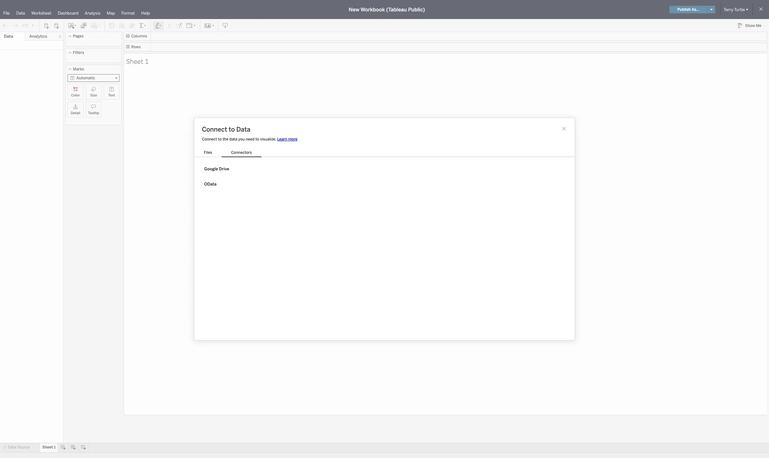 Task type: locate. For each thing, give the bounding box(es) containing it.
connect up files
[[202, 137, 217, 141]]

odata
[[204, 182, 217, 187]]

replay animation image
[[31, 23, 35, 27]]

sheet 1 down rows
[[126, 57, 149, 65]]

sheet down rows
[[126, 57, 144, 65]]

data
[[16, 11, 25, 16], [4, 34, 13, 39], [236, 126, 251, 133], [8, 445, 16, 449]]

0 horizontal spatial sheet 1
[[42, 445, 56, 449]]

google drive
[[204, 167, 229, 171]]

you
[[238, 137, 245, 141]]

filters
[[73, 50, 84, 55]]

publish
[[678, 7, 691, 12]]

2 horizontal spatial to
[[256, 137, 259, 141]]

0 horizontal spatial to
[[218, 137, 222, 141]]

data left source
[[8, 445, 16, 449]]

as...
[[692, 7, 700, 12]]

learn more link
[[277, 137, 298, 141]]

terry turtle
[[724, 7, 745, 12]]

connect
[[202, 126, 227, 133], [202, 137, 217, 141]]

1 vertical spatial connect
[[202, 137, 217, 141]]

to up data
[[229, 126, 235, 133]]

sheet 1 right source
[[42, 445, 56, 449]]

visualize.
[[260, 137, 276, 141]]

size
[[90, 93, 97, 97]]

show me button
[[735, 21, 768, 30]]

data down undo icon
[[4, 34, 13, 39]]

1 vertical spatial sheet
[[42, 445, 53, 449]]

1 horizontal spatial 1
[[145, 57, 149, 65]]

sheet 1
[[126, 57, 149, 65], [42, 445, 56, 449]]

show/hide cards image
[[204, 22, 214, 29]]

workbook
[[361, 7, 385, 13]]

format
[[121, 11, 135, 16]]

0 horizontal spatial 1
[[54, 445, 56, 449]]

files
[[204, 150, 212, 155]]

to right the need
[[256, 137, 259, 141]]

2 connect from the top
[[202, 137, 217, 141]]

1
[[145, 57, 149, 65], [54, 445, 56, 449]]

0 vertical spatial 1
[[145, 57, 149, 65]]

1 horizontal spatial sheet 1
[[126, 57, 149, 65]]

connect up the
[[202, 126, 227, 133]]

1 horizontal spatial sheet
[[126, 57, 144, 65]]

to left the
[[218, 137, 222, 141]]

1 right source
[[54, 445, 56, 449]]

1 vertical spatial sheet 1
[[42, 445, 56, 449]]

(tableau
[[386, 7, 407, 13]]

list box containing files
[[194, 149, 262, 157]]

dashboard
[[58, 11, 78, 16]]

0 vertical spatial connect
[[202, 126, 227, 133]]

sheet right source
[[42, 445, 53, 449]]

redo image
[[12, 22, 18, 29]]

replay animation image
[[22, 22, 29, 29]]

clear sheet image
[[91, 22, 101, 29]]

to
[[229, 126, 235, 133], [218, 137, 222, 141], [256, 137, 259, 141]]

detail
[[71, 111, 80, 115]]

new worksheet image
[[68, 22, 77, 29]]

to for the
[[218, 137, 222, 141]]

list box
[[194, 149, 262, 157]]

public)
[[408, 7, 425, 13]]

collapse image
[[58, 35, 62, 38]]

google
[[204, 167, 218, 171]]

show labels image
[[166, 22, 172, 29]]

0 vertical spatial sheet
[[126, 57, 144, 65]]

1 connect from the top
[[202, 126, 227, 133]]

undo image
[[2, 22, 8, 29]]

need
[[246, 137, 255, 141]]

terry
[[724, 7, 734, 12]]

highlight image
[[155, 22, 162, 29]]

data up you
[[236, 126, 251, 133]]

google drive button
[[202, 165, 265, 173]]

sheet
[[126, 57, 144, 65], [42, 445, 53, 449]]

0 vertical spatial sheet 1
[[126, 57, 149, 65]]

1 down the columns
[[145, 57, 149, 65]]

connect to the data you need to visualize. learn more
[[202, 137, 298, 141]]

1 horizontal spatial to
[[229, 126, 235, 133]]



Task type: describe. For each thing, give the bounding box(es) containing it.
drive
[[219, 167, 229, 171]]

connect for connect to the data you need to visualize. learn more
[[202, 137, 217, 141]]

more
[[288, 137, 298, 141]]

sort ascending image
[[119, 22, 125, 29]]

format workbook image
[[176, 22, 182, 29]]

odata button
[[202, 180, 265, 188]]

new workbook (tableau public)
[[349, 7, 425, 13]]

columns
[[131, 34, 147, 38]]

me
[[756, 23, 762, 28]]

show me
[[746, 23, 762, 28]]

learn
[[277, 137, 287, 141]]

duplicate image
[[81, 22, 87, 29]]

marks
[[73, 67, 84, 71]]

1 vertical spatial 1
[[54, 445, 56, 449]]

the
[[223, 137, 229, 141]]

publish as...
[[678, 7, 700, 12]]

source
[[17, 445, 30, 449]]

connect for connect to data
[[202, 126, 227, 133]]

turtle
[[735, 7, 745, 12]]

map
[[107, 11, 115, 16]]

rows
[[131, 45, 141, 49]]

0 horizontal spatial sheet
[[42, 445, 53, 449]]

sort descending image
[[129, 22, 135, 29]]

analysis
[[85, 11, 100, 16]]

data
[[230, 137, 238, 141]]

swap rows and columns image
[[109, 22, 115, 29]]

file
[[3, 11, 10, 16]]

pause auto updates image
[[54, 22, 60, 29]]

publish as... button
[[670, 6, 708, 13]]

pages
[[73, 34, 84, 38]]

tooltip
[[88, 111, 99, 115]]

connectors
[[231, 150, 252, 155]]

data source
[[8, 445, 30, 449]]

help
[[141, 11, 150, 16]]

data up replay animation image
[[16, 11, 25, 16]]

new data source image
[[43, 22, 50, 29]]

download image
[[222, 22, 229, 29]]

to for data
[[229, 126, 235, 133]]

text
[[108, 93, 115, 97]]

new
[[349, 7, 360, 13]]

analytics
[[29, 34, 47, 39]]

connect to data
[[202, 126, 251, 133]]

fit image
[[186, 22, 196, 29]]

show
[[746, 23, 755, 28]]

worksheet
[[31, 11, 51, 16]]

color
[[71, 93, 80, 97]]

totals image
[[139, 22, 147, 29]]



Task type: vqa. For each thing, say whether or not it's contained in the screenshot.
Columns
yes



